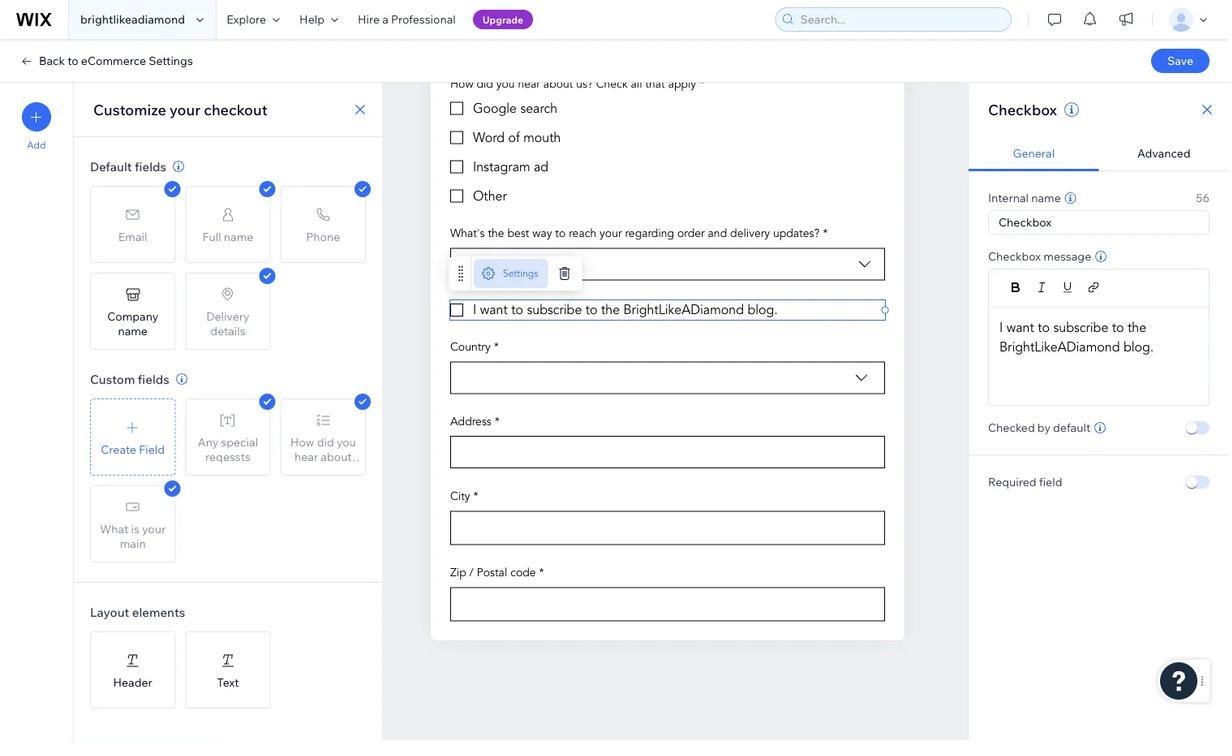 Task type: describe. For each thing, give the bounding box(es) containing it.
header
[[113, 675, 152, 689]]

help
[[300, 12, 325, 26]]

company name
[[107, 309, 158, 338]]

settings button
[[474, 259, 548, 288]]

save
[[1168, 54, 1194, 68]]

save button
[[1152, 49, 1210, 73]]

elements
[[132, 604, 185, 620]]

add button
[[22, 102, 51, 151]]

required
[[989, 475, 1037, 489]]

hire a professional
[[358, 12, 456, 26]]

back
[[39, 54, 65, 68]]

checkout
[[204, 100, 268, 119]]

1 vertical spatial settings
[[503, 267, 538, 279]]

checkbox message
[[989, 249, 1092, 263]]

your
[[170, 100, 201, 119]]

advanced
[[1138, 146, 1191, 160]]

by
[[1038, 420, 1051, 435]]

subscribe
[[1054, 320, 1109, 336]]

upgrade button
[[473, 10, 533, 29]]

layout
[[90, 604, 129, 620]]

hire a professional link
[[348, 0, 466, 39]]

brightlikeadiamond
[[1000, 340, 1121, 355]]

default
[[90, 159, 132, 174]]

create field
[[101, 442, 165, 456]]

checked
[[989, 420, 1036, 435]]

fields for custom fields
[[138, 371, 169, 387]]

professional
[[391, 12, 456, 26]]

name for company name
[[118, 323, 148, 338]]

field
[[139, 442, 165, 456]]

default fields
[[90, 159, 166, 174]]

advanced button
[[1099, 136, 1230, 171]]

required field
[[989, 475, 1063, 489]]

internal name
[[989, 191, 1061, 205]]

checkbox for checkbox message
[[989, 249, 1042, 263]]

custom
[[90, 371, 135, 387]]

company
[[107, 309, 158, 323]]



Task type: vqa. For each thing, say whether or not it's contained in the screenshot.
Unable
no



Task type: locate. For each thing, give the bounding box(es) containing it.
help button
[[290, 0, 348, 39]]

0 horizontal spatial name
[[118, 323, 148, 338]]

1 horizontal spatial to
[[1038, 320, 1050, 336]]

upgrade
[[483, 13, 524, 26]]

checkbox for checkbox
[[989, 100, 1058, 119]]

back to ecommerce settings button
[[19, 54, 193, 68]]

create
[[101, 442, 136, 456]]

hire
[[358, 12, 380, 26]]

want
[[1007, 320, 1035, 336]]

0 vertical spatial settings
[[149, 54, 193, 68]]

general
[[1013, 146, 1055, 160]]

checkbox left message
[[989, 249, 1042, 263]]

name for internal name
[[1032, 191, 1061, 205]]

add
[[27, 139, 46, 151]]

Search... field
[[796, 8, 1007, 31]]

blog.
[[1124, 340, 1154, 355]]

checkbox
[[989, 100, 1058, 119], [989, 249, 1042, 263]]

1 vertical spatial fields
[[138, 371, 169, 387]]

0 horizontal spatial to
[[68, 54, 79, 68]]

2 checkbox from the top
[[989, 249, 1042, 263]]

fields for default fields
[[135, 159, 166, 174]]

Internal name field
[[994, 211, 1205, 234]]

layout elements
[[90, 604, 185, 620]]

2 horizontal spatial to
[[1113, 320, 1125, 336]]

general button
[[969, 136, 1099, 171]]

customize
[[93, 100, 166, 119]]

56
[[1197, 191, 1210, 205]]

checkbox up general
[[989, 100, 1058, 119]]

1 vertical spatial name
[[118, 323, 148, 338]]

field
[[1040, 475, 1063, 489]]

i
[[1000, 320, 1003, 336]]

customize your checkout
[[93, 100, 268, 119]]

message
[[1044, 249, 1092, 263]]

1 horizontal spatial settings
[[503, 267, 538, 279]]

ecommerce
[[81, 54, 146, 68]]

brightlikeadiamond
[[80, 12, 185, 26]]

0 vertical spatial checkbox
[[989, 100, 1058, 119]]

1 checkbox from the top
[[989, 100, 1058, 119]]

0 vertical spatial fields
[[135, 159, 166, 174]]

1 vertical spatial checkbox
[[989, 249, 1042, 263]]

to
[[68, 54, 79, 68], [1038, 320, 1050, 336], [1113, 320, 1125, 336]]

name inside company name
[[118, 323, 148, 338]]

text
[[217, 675, 239, 689]]

back to ecommerce settings
[[39, 54, 193, 68]]

1 horizontal spatial name
[[1032, 191, 1061, 205]]

name
[[1032, 191, 1061, 205], [118, 323, 148, 338]]

to left the
[[1113, 320, 1125, 336]]

fields
[[135, 159, 166, 174], [138, 371, 169, 387]]

create field button
[[90, 399, 176, 476]]

name right the internal
[[1032, 191, 1061, 205]]

0 vertical spatial name
[[1032, 191, 1061, 205]]

tab list
[[969, 136, 1230, 171]]

tab list containing general
[[969, 136, 1230, 171]]

a
[[382, 12, 389, 26]]

to right want
[[1038, 320, 1050, 336]]

internal
[[989, 191, 1029, 205]]

settings
[[149, 54, 193, 68], [503, 267, 538, 279]]

checked by default
[[989, 420, 1091, 435]]

fields right default
[[135, 159, 166, 174]]

name down company
[[118, 323, 148, 338]]

to right back
[[68, 54, 79, 68]]

the
[[1128, 320, 1147, 336]]

0 horizontal spatial settings
[[149, 54, 193, 68]]

fields right custom
[[138, 371, 169, 387]]

explore
[[227, 12, 266, 26]]

to inside the back to ecommerce settings button
[[68, 54, 79, 68]]

custom fields
[[90, 371, 169, 387]]

i want to subscribe to the brightlikeadiamond blog.
[[1000, 320, 1158, 355]]

default
[[1054, 420, 1091, 435]]



